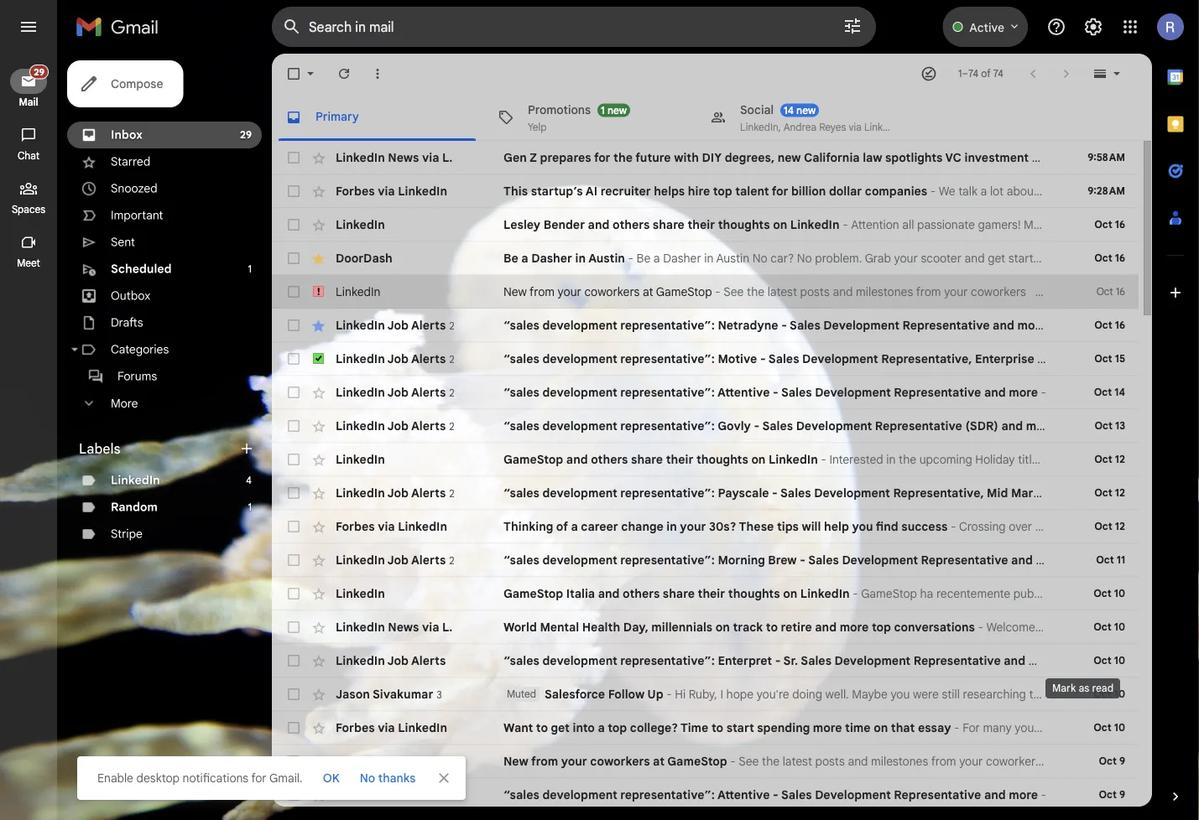 Task type: vqa. For each thing, say whether or not it's contained in the screenshot.
thanks
yes



Task type: describe. For each thing, give the bounding box(es) containing it.
main menu image
[[18, 17, 39, 37]]

more image
[[369, 65, 386, 82]]

a down lesley bender and others share their thoughts on linkedin -
[[654, 251, 660, 266]]

6 row from the top
[[272, 309, 1139, 342]]

yelp
[[528, 121, 547, 133]]

3 10 from the top
[[1115, 655, 1126, 668]]

linkedin job alerts 2 for oct 14
[[336, 385, 455, 400]]

find
[[876, 520, 899, 534]]

spending
[[757, 721, 810, 736]]

"sales development representative": payscale - sales development representative, mid market and more link
[[504, 485, 1109, 502]]

doordash
[[336, 251, 393, 266]]

2 news from the top
[[388, 620, 419, 635]]

will
[[802, 520, 821, 534]]

2 74 from the left
[[994, 68, 1004, 80]]

outbox link
[[111, 289, 150, 303]]

oct inside "sales development representative": motive - sales development representative, enterprise and more oct 15
[[1095, 353, 1113, 366]]

3 representative": from the top
[[621, 385, 715, 400]]

"sales development representative": netradyne - sales development representative and more link
[[504, 317, 1047, 334]]

oct 12 for thinking of a career change in your 30s? these tips will help you find success -
[[1095, 521, 1126, 533]]

1 horizontal spatial in
[[667, 520, 677, 534]]

forums
[[118, 369, 157, 384]]

12 row from the top
[[272, 510, 1139, 544]]

recruiter
[[601, 184, 651, 199]]

alerts for oct 14
[[411, 385, 446, 400]]

spaces
[[12, 204, 45, 216]]

10 for seventh row from the bottom of the main content containing promotions
[[1115, 588, 1126, 601]]

oct 16 up the 15
[[1095, 319, 1126, 332]]

drafts
[[111, 316, 143, 330]]

brew
[[768, 553, 797, 568]]

a right into
[[598, 721, 605, 736]]

1 vertical spatial 14
[[1115, 387, 1126, 399]]

4 development from the top
[[543, 419, 618, 434]]

"sales development representative": morning brew - sales development representative and more
[[504, 553, 1065, 568]]

degrees,
[[725, 150, 775, 165]]

1 horizontal spatial to
[[712, 721, 724, 736]]

16 for lesley bender and others share their thoughts on linkedin -
[[1115, 219, 1126, 231]]

started
[[1009, 251, 1047, 266]]

notifications
[[183, 771, 249, 786]]

7 alerts from the top
[[411, 654, 446, 669]]

gamestop up thinking
[[504, 452, 563, 467]]

representative down essay
[[894, 788, 982, 803]]

sent link
[[111, 235, 135, 250]]

1 l. from the top
[[442, 150, 453, 165]]

1 vertical spatial share
[[631, 452, 663, 467]]

more inside gen z prepares for the future with diy degrees, new california law spotlights vc investment diversity and more top conver link
[[1110, 150, 1139, 165]]

"sales development representative": netradyne - sales development representative and more
[[504, 318, 1047, 333]]

sr.
[[784, 654, 798, 669]]

10 row from the top
[[272, 443, 1139, 477]]

this
[[504, 184, 528, 199]]

sales down new from your coworkers at gamestop - see the latest posts and milestones from your coworkers ͏ ͏ ͏ ͏ ͏ ͏ ͏ ͏ ͏ ͏ ͏ ͏ ͏ ͏ ͏ ͏ ͏ ͏ ͏ ͏ ͏ ͏ ͏ ͏ ͏ ͏ ͏ ͏ ͏ ͏ ͏ ͏ ͏ ͏ ͏ ͏ ͏ ͏ ͏ ͏ ͏ ͏ ͏ ͏ ͏ ͏ ͏ ͏ ͏ ͏ ͏ ͏ ͏ at bottom
[[781, 788, 812, 803]]

scheduled
[[111, 262, 172, 277]]

chat
[[18, 150, 39, 162]]

2 for oct 12
[[449, 487, 455, 500]]

forbes via linkedin for want to get into a top college? time to start spending more time on that essay -
[[336, 721, 447, 736]]

gen z prepares for the future with diy degrees, new california law spotlights vc investment diversity and more top conver link
[[504, 149, 1199, 166]]

at for see the latest posts and milestones from your coworkers ͏ ͏ ͏ ͏ ͏ ͏ ͏ ͏ ͏ ͏ ͏ ͏ ͏ ͏ ͏ ͏ ͏ ͏ ͏ ͏ ͏ ͏ ͏ ͏ ͏ ͏ ͏ ͏ ͏ ͏ ͏ ͏ ͏ ͏ ͏ ͏ ͏ ͏ ͏ ͏ ͏ ͏ ͏ ͏ ͏ ͏ ͏ ͏ ͏ ͏ ͏ ͏ ͏
[[653, 755, 665, 769]]

7 development from the top
[[543, 654, 618, 669]]

1 job from the top
[[387, 318, 409, 333]]

5 oct 10 from the top
[[1094, 722, 1126, 735]]

thinking
[[504, 520, 553, 534]]

mail heading
[[0, 96, 57, 109]]

1 be from the left
[[504, 251, 518, 266]]

refresh image
[[336, 65, 353, 82]]

gamestop italia and others share their thoughts on linkedin -
[[504, 587, 861, 601]]

important link
[[111, 208, 163, 223]]

1 2 from the top
[[449, 320, 455, 332]]

forbes for want to get into a top college? time to start spending more time on that essay
[[336, 721, 375, 736]]

new for new from your coworkers at gamestop - see the latest posts and milestones from your coworkers ͏ ͏ ͏ ͏ ͏ ͏ ͏ ͏ ͏ ͏ ͏ ͏ ͏ ͏ ͏ ͏ ͏ ͏ ͏ ͏ ͏ ͏ ͏ ͏ ͏ ͏ ͏ ͏ ͏ ͏ ͏ ͏ ͏ ͏ ͏ ͏ ͏ ͏ ͏ ͏ ͏ ͏ ͏ ͏ ͏ ͏ ͏ ͏ ͏ ͏ ͏ ͏ ͏ ͏ ͏ ͏ ͏ ͏
[[504, 285, 527, 299]]

grab
[[865, 251, 891, 266]]

1 development from the top
[[543, 318, 618, 333]]

5 10 from the top
[[1115, 722, 1126, 735]]

sign
[[1085, 251, 1109, 266]]

startup's
[[531, 184, 583, 199]]

16 row from the top
[[272, 645, 1139, 678]]

14 new
[[784, 104, 816, 117]]

gamestop down lesley bender and others share their thoughts on linkedin -
[[656, 285, 712, 299]]

2 oct 10 from the top
[[1094, 622, 1126, 634]]

1 forbes via linkedin from the top
[[336, 184, 447, 199]]

2 horizontal spatial no
[[797, 251, 812, 266]]

representative left '(sdr)'
[[875, 419, 963, 434]]

alerts for oct 9
[[411, 788, 446, 803]]

sent
[[111, 235, 135, 250]]

on up car?
[[773, 217, 788, 232]]

top left 'conversations'
[[872, 620, 891, 635]]

5 row from the top
[[272, 275, 1199, 309]]

"sales development representative": enterpret - sr. sales development representative and more
[[504, 654, 1058, 669]]

more inside "sales development representative": morning brew - sales development representative and more link
[[1036, 553, 1065, 568]]

sales down the will
[[808, 553, 839, 568]]

their for italia
[[698, 587, 725, 601]]

gamestop down time
[[668, 755, 727, 769]]

1 austin from the left
[[589, 251, 625, 266]]

conver
[[1165, 150, 1199, 165]]

their for bender
[[688, 217, 715, 232]]

2 oct 12 from the top
[[1095, 487, 1126, 500]]

promotions, one new message, tab
[[484, 94, 696, 141]]

7 job from the top
[[387, 654, 409, 669]]

11 row from the top
[[272, 477, 1139, 510]]

"sales development representative": attentive - sales development representative and more - for oct 14
[[504, 385, 1050, 400]]

development inside the "sales development representative": netradyne - sales development representative and more link
[[824, 318, 900, 333]]

thanks
[[378, 771, 416, 786]]

payscale
[[718, 486, 769, 501]]

categories
[[111, 342, 169, 357]]

sales down the "sales development representative": motive - sales development representative, enterprise and more link
[[781, 385, 812, 400]]

thinking of a career change in your 30s? these tips will help you find success -
[[504, 520, 959, 534]]

car?
[[771, 251, 794, 266]]

tab list inside main content
[[272, 94, 1152, 141]]

0 vertical spatial the
[[614, 150, 633, 165]]

"sales development representative": motive - sales development representative, enterprise and more oct 15
[[504, 352, 1126, 366]]

4 representative": from the top
[[621, 419, 715, 434]]

posts for see the latest posts and milestones from your coworkers ͏ ͏ ͏ ͏ ͏ ͏ ͏ ͏ ͏ ͏ ͏ ͏ ͏ ͏ ͏ ͏ ͏ ͏ ͏ ͏ ͏ ͏ ͏ ͏ ͏ ͏ ͏ ͏ ͏ ͏ ͏ ͏ ͏ ͏ ͏ ͏ ͏ ͏ ͏ ͏ ͏ ͏ ͏ ͏ ͏ ͏ ͏ ͏ ͏ ͏ ͏ ͏ ͏ ͏ ͏ ͏ ͏ ͏
[[800, 285, 830, 299]]

job for oct 13
[[387, 419, 409, 433]]

2 dasher from the left
[[663, 251, 701, 266]]

2 for oct 13
[[449, 420, 455, 433]]

millennials
[[652, 620, 713, 635]]

linkedin, andrea reyes via linkedin
[[740, 121, 903, 133]]

Search in mail text field
[[309, 18, 796, 35]]

latest for see the latest posts and milestones from your coworkers ͏ ͏ ͏ ͏ ͏ ͏ ͏ ͏ ͏ ͏ ͏ ͏ ͏ ͏ ͏ ͏ ͏ ͏ ͏ ͏ ͏ ͏ ͏ ͏ ͏ ͏ ͏ ͏ ͏ ͏ ͏ ͏ ͏ ͏ ͏ ͏ ͏ ͏ ͏ ͏ ͏ ͏ ͏ ͏ ͏ ͏ ͏ ͏ ͏ ͏ ͏ ͏ ͏ ͏ ͏ ͏ ͏ ͏
[[768, 285, 797, 299]]

law
[[863, 150, 883, 165]]

lesley
[[504, 217, 541, 232]]

oct 16 for be a dasher in austin - be a dasher in austin no car? no problem. grab your scooter and get started today. sign up
[[1095, 252, 1126, 265]]

1 oct 10 from the top
[[1094, 588, 1126, 601]]

spaces heading
[[0, 203, 57, 217]]

2 l. from the top
[[442, 620, 453, 635]]

sales down the "sales development representative": netradyne - sales development representative and more link
[[769, 352, 799, 366]]

development inside "sales development representative": payscale - sales development representative, mid market and more link
[[814, 486, 890, 501]]

more inside "sales development representative": payscale - sales development representative, mid market and more link
[[1080, 486, 1109, 501]]

8 row from the top
[[272, 376, 1139, 410]]

14 inside social, 14 new messages, tab
[[784, 104, 794, 117]]

linkedin job alerts
[[336, 654, 446, 669]]

2 development from the top
[[543, 352, 618, 366]]

follow
[[608, 687, 645, 702]]

ok
[[323, 771, 340, 786]]

reyes
[[819, 121, 846, 133]]

5 "sales from the top
[[504, 486, 540, 501]]

vc
[[946, 150, 962, 165]]

from down essay
[[931, 755, 957, 769]]

9:58 am
[[1088, 152, 1126, 164]]

19 row from the top
[[272, 745, 1199, 779]]

with
[[674, 150, 699, 165]]

want to get into a top college? time to start spending more time on that essay -
[[504, 721, 963, 736]]

gamestop and others share their thoughts on linkedin -
[[504, 452, 830, 467]]

meet heading
[[0, 257, 57, 270]]

forbes via linkedin for thinking of a career change in your 30s? these tips will help you find success -
[[336, 520, 447, 534]]

a down "lesley"
[[521, 251, 528, 266]]

that
[[891, 721, 915, 736]]

latest for see the latest posts and milestones from your coworkers ͏ ͏ ͏ ͏ ͏ ͏ ͏ ͏ ͏ ͏ ͏ ͏ ͏ ͏ ͏ ͏ ͏ ͏ ͏ ͏ ͏ ͏ ͏ ͏ ͏ ͏ ͏ ͏ ͏ ͏ ͏ ͏ ͏ ͏ ͏ ͏ ͏ ͏ ͏ ͏ ͏ ͏ ͏ ͏ ͏ ͏ ͏ ͏ ͏ ͏ ͏ ͏ ͏
[[783, 755, 812, 769]]

enterprise
[[975, 352, 1035, 366]]

1 vertical spatial thoughts
[[697, 452, 749, 467]]

prepares
[[540, 150, 591, 165]]

oct 9 for "sales development representative": attentive - sales development representative and more -
[[1099, 789, 1126, 802]]

z
[[530, 150, 537, 165]]

7 representative": from the top
[[621, 654, 715, 669]]

more inside the "sales development representative": netradyne - sales development representative and more link
[[1018, 318, 1047, 333]]

2 for oct 14
[[449, 387, 455, 399]]

compose button
[[67, 60, 183, 107]]

1 vertical spatial for
[[772, 184, 788, 199]]

development inside "sales development representative": morning brew - sales development representative and more link
[[842, 553, 918, 568]]

"sales development representative": motive - sales development representative, enterprise and more link
[[504, 351, 1091, 368]]

attentive for oct 9
[[718, 788, 770, 803]]

ok link
[[316, 764, 346, 794]]

support image
[[1047, 17, 1067, 37]]

6 development from the top
[[543, 553, 618, 568]]

more button
[[67, 390, 262, 417]]

2 12 from the top
[[1115, 487, 1126, 500]]

2 2 from the top
[[449, 353, 455, 366]]

2 "sales from the top
[[504, 352, 540, 366]]

sales right sr.
[[801, 654, 832, 669]]

more inside "sales development representative": govly - sales development representative (sdr) and more link
[[1026, 419, 1055, 434]]

thoughts for gamestop italia and others share their thoughts on linkedin
[[728, 587, 780, 601]]

these
[[739, 520, 774, 534]]

2 horizontal spatial to
[[766, 620, 778, 635]]

2 be from the left
[[637, 251, 651, 266]]

1 vertical spatial of
[[556, 520, 568, 534]]

1 74 from the left
[[969, 68, 979, 80]]

tips
[[777, 520, 799, 534]]

time
[[681, 721, 709, 736]]

representative, for mid
[[893, 486, 984, 501]]

8 "sales from the top
[[504, 788, 540, 803]]

compose
[[111, 76, 163, 91]]

5 development from the top
[[543, 486, 618, 501]]

10 for 15th row from the top of the main content containing promotions
[[1115, 622, 1126, 634]]

via inside social, 14 new messages, tab
[[849, 121, 862, 133]]

1 horizontal spatial up
[[1111, 251, 1127, 266]]

1 new
[[601, 104, 627, 117]]

new for promotions
[[608, 104, 627, 117]]

0 horizontal spatial to
[[536, 721, 548, 736]]

6 representative": from the top
[[621, 553, 715, 568]]

italia
[[566, 587, 595, 601]]

0 horizontal spatial no
[[360, 771, 375, 786]]

mail
[[19, 96, 38, 109]]

2 linkedin news via l. from the top
[[336, 620, 453, 635]]

see for see the latest posts and milestones from your coworkers ͏ ͏ ͏ ͏ ͏ ͏ ͏ ͏ ͏ ͏ ͏ ͏ ͏ ͏ ͏ ͏ ͏ ͏ ͏ ͏ ͏ ͏ ͏ ͏ ͏ ͏ ͏ ͏ ͏ ͏ ͏ ͏ ͏ ͏ ͏ ͏ ͏ ͏ ͏ ͏ ͏ ͏ ͏ ͏ ͏ ͏ ͏ ͏ ͏ ͏ ͏ ͏ ͏ ͏ ͏ ͏ ͏ ͏
[[724, 285, 744, 299]]

linkedin,
[[740, 121, 781, 133]]

2 for oct 11
[[449, 555, 455, 567]]

inbox link
[[111, 128, 143, 142]]

health
[[582, 620, 620, 635]]

the for see the latest posts and milestones from your coworkers ͏ ͏ ͏ ͏ ͏ ͏ ͏ ͏ ͏ ͏ ͏ ͏ ͏ ͏ ͏ ͏ ͏ ͏ ͏ ͏ ͏ ͏ ͏ ͏ ͏ ͏ ͏ ͏ ͏ ͏ ͏ ͏ ͏ ͏ ͏ ͏ ͏ ͏ ͏ ͏ ͏ ͏ ͏ ͏ ͏ ͏ ͏ ͏ ͏ ͏ ͏ ͏ ͏ ͏ ͏ ͏ ͏ ͏
[[747, 285, 765, 299]]

future
[[636, 150, 671, 165]]

social
[[740, 103, 774, 118]]

for for the
[[594, 150, 611, 165]]

1 vertical spatial their
[[666, 452, 694, 467]]

day,
[[623, 620, 649, 635]]

jason sivakumar 3
[[336, 687, 442, 702]]

jason
[[336, 687, 370, 702]]

8 development from the top
[[543, 788, 618, 803]]

representative down "success"
[[921, 553, 1009, 568]]

13
[[1116, 420, 1126, 433]]

oct 16 for lesley bender and others share their thoughts on linkedin -
[[1095, 219, 1126, 231]]

drafts link
[[111, 316, 143, 330]]



Task type: locate. For each thing, give the bounding box(es) containing it.
share up change
[[631, 452, 663, 467]]

up right follow
[[648, 687, 664, 702]]

linkedin
[[864, 121, 903, 133], [336, 150, 385, 165], [398, 184, 447, 199], [336, 217, 385, 232], [791, 217, 840, 232], [336, 285, 381, 299], [336, 318, 385, 333], [336, 351, 385, 366], [336, 385, 385, 400], [336, 419, 385, 433], [336, 452, 385, 467], [769, 452, 818, 467], [111, 473, 160, 488], [336, 486, 385, 500], [398, 520, 447, 534], [336, 553, 385, 568], [336, 587, 385, 601], [801, 587, 850, 601], [336, 620, 385, 635], [336, 654, 385, 669], [398, 721, 447, 736], [336, 755, 385, 769], [336, 788, 385, 803]]

1 vertical spatial get
[[551, 721, 570, 736]]

no thanks
[[360, 771, 416, 786]]

milestones for see the latest posts and milestones from your coworkers ͏ ͏ ͏ ͏ ͏ ͏ ͏ ͏ ͏ ͏ ͏ ͏ ͏ ͏ ͏ ͏ ͏ ͏ ͏ ͏ ͏ ͏ ͏ ͏ ͏ ͏ ͏ ͏ ͏ ͏ ͏ ͏ ͏ ͏ ͏ ͏ ͏ ͏ ͏ ͏ ͏ ͏ ͏ ͏ ͏ ͏ ͏ ͏ ͏ ͏ ͏ ͏ ͏
[[871, 755, 929, 769]]

0 vertical spatial 29
[[34, 66, 44, 78]]

oct 12
[[1095, 454, 1126, 466], [1095, 487, 1126, 500], [1095, 521, 1126, 533]]

oct 9 for new from your coworkers at gamestop - see the latest posts and milestones from your coworkers ͏ ͏ ͏ ͏ ͏ ͏ ͏ ͏ ͏ ͏ ͏ ͏ ͏ ͏ ͏ ͏ ͏ ͏ ͏ ͏ ͏ ͏ ͏ ͏ ͏ ͏ ͏ ͏ ͏ ͏ ͏ ͏ ͏ ͏ ͏ ͏ ͏ ͏ ͏ ͏ ͏ ͏ ͏ ͏ ͏ ͏ ͏ ͏ ͏ ͏ ͏ ͏ ͏
[[1099, 756, 1126, 768]]

morning
[[718, 553, 765, 568]]

linkedin job alerts 2 for oct 13
[[336, 419, 455, 433]]

6 job from the top
[[387, 553, 409, 568]]

representative down scooter
[[903, 318, 990, 333]]

1 horizontal spatial get
[[988, 251, 1006, 266]]

top left conver
[[1142, 150, 1162, 165]]

"sales development representative": enterpret - sr. sales development representative and more link
[[504, 653, 1058, 670]]

row down lesley bender and others share their thoughts on linkedin -
[[272, 242, 1139, 275]]

see up netradyne
[[724, 285, 744, 299]]

change
[[621, 520, 664, 534]]

2 attentive from the top
[[718, 788, 770, 803]]

1 9 from the top
[[1120, 756, 1126, 768]]

retire
[[781, 620, 812, 635]]

latest down car?
[[768, 285, 797, 299]]

0 vertical spatial forbes via linkedin
[[336, 184, 447, 199]]

others up career at bottom
[[591, 452, 628, 467]]

2 vertical spatial share
[[663, 587, 695, 601]]

1 vertical spatial representative,
[[893, 486, 984, 501]]

l. left gen
[[442, 150, 453, 165]]

2 oct 9 from the top
[[1099, 789, 1126, 802]]

representative up '(sdr)'
[[894, 385, 982, 400]]

15 row from the top
[[272, 611, 1139, 645]]

job for oct 9
[[387, 788, 409, 803]]

posts for see the latest posts and milestones from your coworkers ͏ ͏ ͏ ͏ ͏ ͏ ͏ ͏ ͏ ͏ ͏ ͏ ͏ ͏ ͏ ͏ ͏ ͏ ͏ ͏ ͏ ͏ ͏ ͏ ͏ ͏ ͏ ͏ ͏ ͏ ͏ ͏ ͏ ͏ ͏ ͏ ͏ ͏ ͏ ͏ ͏ ͏ ͏ ͏ ͏ ͏ ͏ ͏ ͏ ͏ ͏ ͏ ͏
[[815, 755, 845, 769]]

no left car?
[[753, 251, 768, 266]]

attentive down start
[[718, 788, 770, 803]]

main content
[[272, 54, 1199, 821]]

new for social
[[797, 104, 816, 117]]

2 "sales development representative": attentive - sales development representative and more - from the top
[[504, 788, 1050, 803]]

1 oct 12 from the top
[[1095, 454, 1126, 466]]

20 row from the top
[[272, 779, 1139, 813]]

"sales development representative": attentive - sales development representative and more - down spending
[[504, 788, 1050, 803]]

development
[[824, 318, 900, 333], [802, 352, 879, 366], [815, 385, 891, 400], [796, 419, 872, 434], [814, 486, 890, 501], [842, 553, 918, 568], [835, 654, 911, 669], [815, 788, 891, 803]]

0 vertical spatial linkedin news via l.
[[336, 150, 453, 165]]

0 vertical spatial 14
[[784, 104, 794, 117]]

0 horizontal spatial in
[[575, 251, 586, 266]]

"sales development representative": attentive - sales development representative and more -
[[504, 385, 1050, 400], [504, 788, 1050, 803]]

3
[[437, 689, 442, 702]]

0 horizontal spatial of
[[556, 520, 568, 534]]

for inside alert
[[251, 771, 267, 786]]

0 horizontal spatial be
[[504, 251, 518, 266]]

at down lesley bender and others share their thoughts on linkedin -
[[643, 285, 653, 299]]

1 news from the top
[[388, 150, 419, 165]]

on left track
[[716, 620, 730, 635]]

9 row from the top
[[272, 410, 1139, 443]]

1 horizontal spatial for
[[594, 150, 611, 165]]

2 new from the top
[[504, 755, 529, 769]]

advanced search options image
[[836, 9, 870, 43]]

2 austin from the left
[[716, 251, 750, 266]]

new
[[608, 104, 627, 117], [797, 104, 816, 117], [778, 150, 801, 165]]

oct 16 right the today.
[[1095, 252, 1126, 265]]

snoozed link
[[111, 181, 158, 196]]

new for new from your coworkers at gamestop - see the latest posts and milestones from your coworkers ͏ ͏ ͏ ͏ ͏ ͏ ͏ ͏ ͏ ͏ ͏ ͏ ͏ ͏ ͏ ͏ ͏ ͏ ͏ ͏ ͏ ͏ ͏ ͏ ͏ ͏ ͏ ͏ ͏ ͏ ͏ ͏ ͏ ͏ ͏ ͏ ͏ ͏ ͏ ͏ ͏ ͏ ͏ ͏ ͏ ͏ ͏ ͏ ͏ ͏ ͏ ͏ ͏
[[504, 755, 529, 769]]

thoughts down govly
[[697, 452, 749, 467]]

0 vertical spatial see
[[724, 285, 744, 299]]

3 2 from the top
[[449, 387, 455, 399]]

forbes for thinking of a career change in your 30s? these tips will help you find success
[[336, 520, 375, 534]]

2 10 from the top
[[1115, 622, 1126, 634]]

2 vertical spatial for
[[251, 771, 267, 786]]

on
[[773, 217, 788, 232], [752, 452, 766, 467], [783, 587, 798, 601], [716, 620, 730, 635], [874, 721, 888, 736]]

diy
[[702, 150, 722, 165]]

2 vertical spatial thoughts
[[728, 587, 780, 601]]

a left career at bottom
[[571, 520, 578, 534]]

1 forbes from the top
[[336, 184, 375, 199]]

row down the want to get into a top college? time to start spending more time on that essay -
[[272, 745, 1199, 779]]

be down lesley bender and others share their thoughts on linkedin -
[[637, 251, 651, 266]]

5 alerts from the top
[[411, 486, 446, 500]]

more inside "sales development representative": enterpret - sr. sales development representative and more link
[[1029, 654, 1058, 669]]

3 job from the top
[[387, 385, 409, 400]]

of right 'offline sync status' "icon"
[[981, 68, 991, 80]]

primary, 3 new messages, tab
[[272, 94, 483, 141]]

0 vertical spatial milestones
[[856, 285, 914, 299]]

milestones down that
[[871, 755, 929, 769]]

from down want
[[531, 755, 558, 769]]

18 row from the top
[[272, 712, 1139, 745]]

29 link
[[10, 65, 49, 94]]

Search in mail search field
[[272, 7, 876, 47]]

"sales development representative": attentive - sales development representative and more - up "sales development representative": govly - sales development representative (sdr) and more
[[504, 385, 1050, 400]]

offline sync status image
[[921, 65, 938, 82]]

1 inside the promotions, one new message, tab
[[601, 104, 605, 117]]

sales right govly
[[763, 419, 793, 434]]

news
[[388, 150, 419, 165], [388, 620, 419, 635]]

0 vertical spatial news
[[388, 150, 419, 165]]

coworkers
[[585, 285, 640, 299], [971, 285, 1026, 299], [590, 755, 650, 769], [986, 755, 1042, 769]]

attentive down motive in the right top of the page
[[718, 385, 770, 400]]

0 vertical spatial at
[[643, 285, 653, 299]]

1 vertical spatial attentive
[[718, 788, 770, 803]]

2 horizontal spatial in
[[704, 251, 714, 266]]

no right car?
[[797, 251, 812, 266]]

9 for new from your coworkers at gamestop - see the latest posts and milestones from your coworkers ͏ ͏ ͏ ͏ ͏ ͏ ͏ ͏ ͏ ͏ ͏ ͏ ͏ ͏ ͏ ͏ ͏ ͏ ͏ ͏ ͏ ͏ ͏ ͏ ͏ ͏ ͏ ͏ ͏ ͏ ͏ ͏ ͏ ͏ ͏ ͏ ͏ ͏ ͏ ͏ ͏ ͏ ͏ ͏ ͏ ͏ ͏ ͏ ͏ ͏ ͏ ͏ ͏
[[1120, 756, 1126, 768]]

7 row from the top
[[272, 342, 1139, 376]]

2 vertical spatial forbes
[[336, 721, 375, 736]]

for left gmail.
[[251, 771, 267, 786]]

categories link
[[111, 342, 169, 357]]

0 vertical spatial others
[[613, 217, 650, 232]]

representative, for enterprise
[[882, 352, 972, 366]]

representative down 'conversations'
[[914, 654, 1001, 669]]

1 horizontal spatial be
[[637, 251, 651, 266]]

0 vertical spatial of
[[981, 68, 991, 80]]

representative, left the enterprise
[[882, 352, 972, 366]]

2 alerts from the top
[[411, 351, 446, 366]]

alerts
[[411, 318, 446, 333], [411, 351, 446, 366], [411, 385, 446, 400], [411, 419, 446, 433], [411, 486, 446, 500], [411, 553, 446, 568], [411, 654, 446, 669], [411, 788, 446, 803]]

row down enterpret
[[272, 712, 1139, 745]]

1 vertical spatial up
[[648, 687, 664, 702]]

share down helps
[[653, 217, 685, 232]]

alerts for oct 15
[[411, 351, 446, 366]]

be a dasher in austin - be a dasher in austin no car? no problem. grab your scooter and get started today. sign up
[[504, 251, 1127, 266]]

3 row from the top
[[272, 208, 1139, 242]]

others for italia
[[623, 587, 660, 601]]

12 for thinking of a career change in your 30s? these tips will help you find success -
[[1115, 521, 1126, 533]]

1 vertical spatial forbes
[[336, 520, 375, 534]]

diversity
[[1032, 150, 1083, 165]]

1 horizontal spatial no
[[753, 251, 768, 266]]

thoughts up track
[[728, 587, 780, 601]]

9
[[1120, 756, 1126, 768], [1120, 789, 1126, 802]]

oct 11
[[1096, 554, 1126, 567]]

from down scooter
[[916, 285, 941, 299]]

thoughts for lesley bender and others share their thoughts on linkedin
[[718, 217, 770, 232]]

0 horizontal spatial 74
[[969, 68, 979, 80]]

16 for new from your coworkers at gamestop - see the latest posts and milestones from your coworkers ͏ ͏ ͏ ͏ ͏ ͏ ͏ ͏ ͏ ͏ ͏ ͏ ͏ ͏ ͏ ͏ ͏ ͏ ͏ ͏ ͏ ͏ ͏ ͏ ͏ ͏ ͏ ͏ ͏ ͏ ͏ ͏ ͏ ͏ ͏ ͏ ͏ ͏ ͏ ͏ ͏ ͏ ͏ ͏ ͏ ͏ ͏ ͏ ͏ ͏ ͏ ͏ ͏ ͏ ͏ ͏ ͏ ͏
[[1116, 286, 1126, 298]]

1 "sales from the top
[[504, 318, 540, 333]]

0 vertical spatial "sales development representative": attentive - sales development representative and more -
[[504, 385, 1050, 400]]

0 horizontal spatial austin
[[589, 251, 625, 266]]

4 oct 10 from the top
[[1094, 689, 1126, 701]]

share up millennials
[[663, 587, 695, 601]]

gen z prepares for the future with diy degrees, new california law spotlights vc investment diversity and more top conver
[[504, 150, 1199, 165]]

top right hire
[[713, 184, 733, 199]]

l. up linkedin job alerts
[[442, 620, 453, 635]]

0 vertical spatial latest
[[768, 285, 797, 299]]

on left that
[[874, 721, 888, 736]]

͏
[[1026, 285, 1029, 299], [1029, 285, 1032, 299], [1032, 285, 1035, 299], [1035, 285, 1038, 299], [1038, 285, 1041, 299], [1041, 285, 1044, 299], [1044, 285, 1048, 299], [1047, 285, 1051, 299], [1051, 285, 1054, 299], [1054, 285, 1057, 299], [1057, 285, 1060, 299], [1060, 285, 1063, 299], [1063, 285, 1066, 299], [1066, 285, 1069, 299], [1069, 285, 1072, 299], [1072, 285, 1075, 299], [1075, 285, 1078, 299], [1078, 285, 1081, 299], [1081, 285, 1084, 299], [1084, 285, 1087, 299], [1087, 285, 1090, 299], [1090, 285, 1093, 299], [1093, 285, 1096, 299], [1096, 285, 1099, 299], [1099, 285, 1102, 299], [1102, 285, 1105, 299], [1105, 285, 1108, 299], [1108, 285, 1111, 299], [1111, 285, 1114, 299], [1114, 285, 1117, 299], [1117, 285, 1120, 299], [1120, 285, 1123, 299], [1123, 285, 1126, 299], [1126, 285, 1129, 299], [1129, 285, 1132, 299], [1132, 285, 1135, 299], [1135, 285, 1138, 299], [1138, 285, 1141, 299], [1141, 285, 1144, 299], [1144, 285, 1147, 299], [1147, 285, 1150, 299], [1150, 285, 1153, 299], [1153, 285, 1156, 299], [1156, 285, 1159, 299], [1159, 285, 1162, 299], [1162, 285, 1165, 299], [1165, 285, 1168, 299], [1168, 285, 1171, 299], [1171, 285, 1174, 299], [1174, 285, 1177, 299], [1177, 285, 1180, 299], [1180, 285, 1183, 299], [1183, 285, 1186, 299], [1186, 285, 1189, 299], [1189, 285, 1192, 299], [1192, 285, 1195, 299], [1195, 285, 1198, 299], [1198, 285, 1199, 299], [1042, 755, 1045, 769], [1045, 755, 1048, 769], [1048, 755, 1051, 769], [1051, 755, 1054, 769], [1054, 755, 1057, 769], [1057, 755, 1060, 769], [1060, 755, 1063, 769], [1063, 755, 1066, 769], [1066, 755, 1069, 769], [1069, 755, 1072, 769], [1072, 755, 1075, 769], [1075, 755, 1078, 769], [1078, 755, 1081, 769], [1081, 755, 1084, 769], [1084, 755, 1087, 769], [1087, 755, 1090, 769], [1090, 755, 1093, 769], [1093, 755, 1096, 769], [1096, 755, 1099, 769], [1099, 755, 1102, 769], [1102, 755, 1105, 769], [1105, 755, 1108, 769], [1108, 755, 1111, 769], [1111, 755, 1114, 769], [1114, 755, 1117, 769], [1117, 755, 1120, 769], [1120, 755, 1123, 769], [1123, 755, 1126, 769], [1126, 755, 1129, 769], [1129, 755, 1132, 769], [1132, 755, 1135, 769], [1135, 755, 1138, 769], [1138, 755, 1141, 769], [1141, 755, 1144, 769], [1144, 755, 1147, 769], [1147, 755, 1150, 769], [1150, 755, 1153, 769], [1153, 755, 1156, 769], [1156, 755, 1159, 769], [1159, 755, 1162, 769], [1162, 755, 1165, 769], [1165, 755, 1168, 769], [1168, 755, 1171, 769], [1171, 755, 1174, 769], [1174, 755, 1177, 769], [1177, 755, 1180, 769], [1180, 755, 1183, 769], [1183, 755, 1186, 769], [1186, 755, 1189, 769], [1189, 755, 1192, 769], [1192, 755, 1195, 769], [1195, 755, 1198, 769], [1198, 755, 1199, 769]]

0 vertical spatial up
[[1111, 251, 1127, 266]]

1 horizontal spatial 29
[[240, 129, 252, 141]]

search in mail image
[[277, 12, 307, 42]]

lesley bender and others share their thoughts on linkedin -
[[504, 217, 851, 232]]

0 horizontal spatial 29
[[34, 66, 44, 78]]

1 vertical spatial "sales development representative": attentive - sales development representative and more -
[[504, 788, 1050, 803]]

0 vertical spatial get
[[988, 251, 1006, 266]]

alerts for oct 11
[[411, 553, 446, 568]]

job for oct 15
[[387, 351, 409, 366]]

see down start
[[739, 755, 759, 769]]

2 vertical spatial others
[[623, 587, 660, 601]]

scooter
[[921, 251, 962, 266]]

dasher down lesley bender and others share their thoughts on linkedin -
[[663, 251, 701, 266]]

toggle split pane mode image
[[1092, 65, 1109, 82]]

alerts for oct 12
[[411, 486, 446, 500]]

random
[[111, 500, 158, 515]]

6 2 from the top
[[449, 555, 455, 567]]

to right want
[[536, 721, 548, 736]]

0 vertical spatial representative,
[[882, 352, 972, 366]]

1 vertical spatial 29
[[240, 129, 252, 141]]

1 attentive from the top
[[718, 385, 770, 400]]

4 10 from the top
[[1115, 689, 1126, 701]]

0 vertical spatial share
[[653, 217, 685, 232]]

1 row from the top
[[272, 141, 1199, 175]]

3 linkedin job alerts 2 from the top
[[336, 385, 455, 400]]

None checkbox
[[285, 65, 302, 82], [285, 149, 302, 166], [285, 317, 302, 334], [285, 384, 302, 401], [285, 418, 302, 435], [285, 519, 302, 536], [285, 720, 302, 737], [285, 754, 302, 771], [285, 787, 302, 804], [285, 65, 302, 82], [285, 149, 302, 166], [285, 317, 302, 334], [285, 384, 302, 401], [285, 418, 302, 435], [285, 519, 302, 536], [285, 720, 302, 737], [285, 754, 302, 771], [285, 787, 302, 804]]

andrea
[[784, 121, 817, 133]]

you
[[852, 520, 873, 534]]

4 job from the top
[[387, 419, 409, 433]]

up right the sign
[[1111, 251, 1127, 266]]

row up time
[[272, 678, 1139, 712]]

and
[[1086, 150, 1107, 165], [588, 217, 610, 232], [965, 251, 985, 266], [833, 285, 853, 299], [993, 318, 1015, 333], [1038, 352, 1059, 366], [985, 385, 1006, 400], [1002, 419, 1023, 434], [566, 452, 588, 467], [1055, 486, 1077, 501], [1012, 553, 1033, 568], [598, 587, 620, 601], [815, 620, 837, 635], [1004, 654, 1026, 669], [848, 755, 868, 769], [985, 788, 1006, 803]]

alerts for oct 13
[[411, 419, 446, 433]]

row
[[272, 141, 1199, 175], [272, 175, 1139, 208], [272, 208, 1139, 242], [272, 242, 1139, 275], [272, 275, 1199, 309], [272, 309, 1139, 342], [272, 342, 1139, 376], [272, 376, 1139, 410], [272, 410, 1139, 443], [272, 443, 1139, 477], [272, 477, 1139, 510], [272, 510, 1139, 544], [272, 544, 1139, 577], [272, 577, 1139, 611], [272, 611, 1139, 645], [272, 645, 1139, 678], [272, 678, 1139, 712], [272, 712, 1139, 745], [272, 745, 1199, 779], [272, 779, 1139, 813]]

2 vertical spatial oct 12
[[1095, 521, 1126, 533]]

3 forbes via linkedin from the top
[[336, 721, 447, 736]]

get left started
[[988, 251, 1006, 266]]

2 9 from the top
[[1120, 789, 1126, 802]]

from down "lesley"
[[530, 285, 555, 299]]

1 vertical spatial new
[[504, 755, 529, 769]]

stripe link
[[111, 527, 143, 542]]

1 horizontal spatial 14
[[1115, 387, 1126, 399]]

row up 30s? at the bottom right of the page
[[272, 477, 1139, 510]]

3 forbes from the top
[[336, 721, 375, 736]]

1 "sales development representative": attentive - sales development representative and more - from the top
[[504, 385, 1050, 400]]

alert
[[27, 39, 1173, 801]]

13 row from the top
[[272, 544, 1139, 577]]

share for italia
[[663, 587, 695, 601]]

0 horizontal spatial get
[[551, 721, 570, 736]]

row down millennials
[[272, 645, 1139, 678]]

10 for row containing jason sivakumar
[[1115, 689, 1126, 701]]

others down recruiter
[[613, 217, 650, 232]]

5 job from the top
[[387, 486, 409, 500]]

representative,
[[882, 352, 972, 366], [893, 486, 984, 501]]

in right change
[[667, 520, 677, 534]]

-
[[931, 184, 936, 199], [843, 217, 848, 232], [628, 251, 634, 266], [715, 285, 721, 299], [782, 318, 787, 333], [760, 352, 766, 366], [773, 385, 779, 400], [1041, 385, 1047, 400], [754, 419, 760, 434], [821, 452, 827, 467], [772, 486, 778, 501], [951, 520, 956, 534], [800, 553, 806, 568], [853, 587, 858, 601], [978, 620, 984, 635], [775, 654, 781, 669], [667, 687, 672, 702], [954, 721, 960, 736], [730, 755, 736, 769], [773, 788, 779, 803], [1041, 788, 1047, 803]]

8 job from the top
[[387, 788, 409, 803]]

linkedin job alerts 2 for oct 11
[[336, 553, 455, 568]]

0 vertical spatial oct 12
[[1095, 454, 1126, 466]]

3 12 from the top
[[1115, 521, 1126, 533]]

motive
[[718, 352, 757, 366]]

29 inside navigation
[[34, 66, 44, 78]]

0 vertical spatial oct 9
[[1099, 756, 1126, 768]]

get left into
[[551, 721, 570, 736]]

gmail image
[[76, 10, 167, 44]]

1 vertical spatial others
[[591, 452, 628, 467]]

primary
[[316, 110, 359, 124]]

problem.
[[815, 251, 862, 266]]

share for bender
[[653, 217, 685, 232]]

8 alerts from the top
[[411, 788, 446, 803]]

tab list right the 13
[[1152, 54, 1199, 760]]

7 "sales from the top
[[504, 654, 540, 669]]

settings image
[[1084, 17, 1104, 37]]

job for oct 12
[[387, 486, 409, 500]]

sales up the "sales development representative": motive - sales development representative, enterprise and more link
[[790, 318, 821, 333]]

0 vertical spatial 9
[[1120, 756, 1126, 768]]

to left start
[[712, 721, 724, 736]]

12 for gamestop and others share their thoughts on linkedin -
[[1115, 454, 1126, 466]]

1 alerts from the top
[[411, 318, 446, 333]]

3 development from the top
[[543, 385, 618, 400]]

essay
[[918, 721, 951, 736]]

1 vertical spatial at
[[653, 755, 665, 769]]

row down hire
[[272, 208, 1139, 242]]

via
[[849, 121, 862, 133], [422, 150, 439, 165], [378, 184, 395, 199], [378, 520, 395, 534], [422, 620, 439, 635], [378, 721, 395, 736]]

oct 16 down the sign
[[1097, 286, 1126, 298]]

posts
[[800, 285, 830, 299], [815, 755, 845, 769]]

0 vertical spatial their
[[688, 217, 715, 232]]

row containing jason sivakumar
[[272, 678, 1139, 712]]

news down primary, 3 new messages, tab
[[388, 150, 419, 165]]

of
[[981, 68, 991, 80], [556, 520, 568, 534]]

helps
[[654, 184, 685, 199]]

6 alerts from the top
[[411, 553, 446, 568]]

labels heading
[[79, 441, 238, 457]]

6 "sales from the top
[[504, 553, 540, 568]]

3 oct 10 from the top
[[1094, 655, 1126, 668]]

milestones for see the latest posts and milestones from your coworkers ͏ ͏ ͏ ͏ ͏ ͏ ͏ ͏ ͏ ͏ ͏ ͏ ͏ ͏ ͏ ͏ ͏ ͏ ͏ ͏ ͏ ͏ ͏ ͏ ͏ ͏ ͏ ͏ ͏ ͏ ͏ ͏ ͏ ͏ ͏ ͏ ͏ ͏ ͏ ͏ ͏ ͏ ͏ ͏ ͏ ͏ ͏ ͏ ͏ ͏ ͏ ͏ ͏ ͏ ͏ ͏ ͏ ͏
[[856, 285, 914, 299]]

austin down "ai"
[[589, 251, 625, 266]]

new right promotions
[[608, 104, 627, 117]]

linkedin news via l. down primary, 3 new messages, tab
[[336, 150, 453, 165]]

see for see the latest posts and milestones from your coworkers ͏ ͏ ͏ ͏ ͏ ͏ ͏ ͏ ͏ ͏ ͏ ͏ ͏ ͏ ͏ ͏ ͏ ͏ ͏ ͏ ͏ ͏ ͏ ͏ ͏ ͏ ͏ ͏ ͏ ͏ ͏ ͏ ͏ ͏ ͏ ͏ ͏ ͏ ͏ ͏ ͏ ͏ ͏ ͏ ͏ ͏ ͏ ͏ ͏ ͏ ͏ ͏ ͏
[[739, 755, 759, 769]]

world mental health day, millennials on track to retire and more top conversations -
[[504, 620, 987, 635]]

2 forbes via linkedin from the top
[[336, 520, 447, 534]]

1 vertical spatial milestones
[[871, 755, 929, 769]]

new down andrea
[[778, 150, 801, 165]]

austin
[[589, 251, 625, 266], [716, 251, 750, 266]]

"sales development representative": govly - sales development representative (sdr) and more
[[504, 419, 1055, 434]]

dasher down bender
[[531, 251, 572, 266]]

oct 9
[[1099, 756, 1126, 768], [1099, 789, 1126, 802]]

1 vertical spatial posts
[[815, 755, 845, 769]]

enable
[[97, 771, 133, 786]]

16 for be a dasher in austin - be a dasher in austin no car? no problem. grab your scooter and get started today. sign up
[[1115, 252, 1126, 265]]

oct 16 for new from your coworkers at gamestop - see the latest posts and milestones from your coworkers ͏ ͏ ͏ ͏ ͏ ͏ ͏ ͏ ͏ ͏ ͏ ͏ ͏ ͏ ͏ ͏ ͏ ͏ ͏ ͏ ͏ ͏ ͏ ͏ ͏ ͏ ͏ ͏ ͏ ͏ ͏ ͏ ͏ ͏ ͏ ͏ ͏ ͏ ͏ ͏ ͏ ͏ ͏ ͏ ͏ ͏ ͏ ͏ ͏ ͏ ͏ ͏ ͏ ͏ ͏ ͏ ͏ ͏
[[1097, 286, 1126, 298]]

representative
[[903, 318, 990, 333], [894, 385, 982, 400], [875, 419, 963, 434], [921, 553, 1009, 568], [914, 654, 1001, 669], [894, 788, 982, 803]]

row up this startup's ai recruiter helps hire top talent for billion dollar companies -
[[272, 141, 1199, 175]]

job for oct 14
[[387, 385, 409, 400]]

enable desktop notifications for gmail.
[[97, 771, 303, 786]]

1 vertical spatial oct 9
[[1099, 789, 1126, 802]]

forums link
[[118, 369, 157, 384]]

oct
[[1095, 219, 1113, 231], [1095, 252, 1113, 265], [1097, 286, 1114, 298], [1095, 319, 1113, 332], [1095, 353, 1113, 366], [1094, 387, 1112, 399], [1095, 420, 1113, 433], [1095, 454, 1113, 466], [1095, 487, 1113, 500], [1095, 521, 1113, 533], [1096, 554, 1114, 567], [1094, 588, 1112, 601], [1094, 622, 1112, 634], [1094, 655, 1112, 668], [1094, 689, 1112, 701], [1094, 722, 1112, 735], [1099, 756, 1117, 768], [1099, 789, 1117, 802]]

2 row from the top
[[272, 175, 1139, 208]]

thoughts down talent
[[718, 217, 770, 232]]

on up payscale
[[752, 452, 766, 467]]

1 horizontal spatial austin
[[716, 251, 750, 266]]

1 dasher from the left
[[531, 251, 572, 266]]

2 vertical spatial the
[[762, 755, 780, 769]]

social, 14 new messages, tab
[[697, 94, 908, 141]]

new up andrea
[[797, 104, 816, 117]]

for
[[594, 150, 611, 165], [772, 184, 788, 199], [251, 771, 267, 786]]

linkedin job alerts 2 for oct 9
[[336, 788, 455, 803]]

1 vertical spatial the
[[747, 285, 765, 299]]

the up netradyne
[[747, 285, 765, 299]]

sales up tips
[[781, 486, 811, 501]]

gamestop up world
[[504, 587, 563, 601]]

job for oct 11
[[387, 553, 409, 568]]

2 forbes from the top
[[336, 520, 375, 534]]

1 vertical spatial see
[[739, 755, 759, 769]]

6 linkedin job alerts 2 from the top
[[336, 553, 455, 568]]

0 horizontal spatial 14
[[784, 104, 794, 117]]

tab list containing promotions
[[272, 94, 1152, 141]]

5 representative": from the top
[[621, 486, 715, 501]]

2 vertical spatial forbes via linkedin
[[336, 721, 447, 736]]

1 vertical spatial forbes via linkedin
[[336, 520, 447, 534]]

0 vertical spatial attentive
[[718, 385, 770, 400]]

2 for oct 9
[[449, 790, 455, 802]]

row up morning
[[272, 510, 1139, 544]]

others up day,
[[623, 587, 660, 601]]

up
[[1111, 251, 1127, 266], [648, 687, 664, 702]]

1 oct 9 from the top
[[1099, 756, 1126, 768]]

0 vertical spatial for
[[594, 150, 611, 165]]

2 job from the top
[[387, 351, 409, 366]]

"sales development representative": attentive - sales development representative and more - for oct 9
[[504, 788, 1050, 803]]

linkedin inside social, 14 new messages, tab
[[864, 121, 903, 133]]

2 linkedin job alerts 2 from the top
[[336, 351, 455, 366]]

navigation
[[0, 54, 59, 821]]

tab list
[[1152, 54, 1199, 760], [272, 94, 1152, 141]]

top right into
[[608, 721, 627, 736]]

74
[[969, 68, 979, 80], [994, 68, 1004, 80]]

oct 13
[[1095, 420, 1126, 433]]

row up govly
[[272, 376, 1139, 410]]

market
[[1011, 486, 1052, 501]]

2 horizontal spatial for
[[772, 184, 788, 199]]

share
[[653, 217, 685, 232], [631, 452, 663, 467], [663, 587, 695, 601]]

8 representative": from the top
[[621, 788, 715, 803]]

others for bender
[[613, 217, 650, 232]]

0 vertical spatial thoughts
[[718, 217, 770, 232]]

0 vertical spatial forbes
[[336, 184, 375, 199]]

4 row from the top
[[272, 242, 1139, 275]]

milestones down grab
[[856, 285, 914, 299]]

oct 12 for gamestop and others share their thoughts on linkedin -
[[1095, 454, 1126, 466]]

in down bender
[[575, 251, 586, 266]]

world
[[504, 620, 537, 635]]

forbes via linkedin
[[336, 184, 447, 199], [336, 520, 447, 534], [336, 721, 447, 736]]

None checkbox
[[285, 183, 302, 200], [285, 217, 302, 233], [285, 250, 302, 267], [285, 284, 302, 300], [285, 351, 302, 368], [285, 452, 302, 468], [285, 485, 302, 502], [285, 552, 302, 569], [285, 586, 302, 603], [285, 619, 302, 636], [285, 653, 302, 670], [285, 687, 302, 703], [285, 183, 302, 200], [285, 217, 302, 233], [285, 250, 302, 267], [285, 284, 302, 300], [285, 351, 302, 368], [285, 452, 302, 468], [285, 485, 302, 502], [285, 552, 302, 569], [285, 586, 302, 603], [285, 619, 302, 636], [285, 653, 302, 670], [285, 687, 302, 703]]

no thanks link
[[353, 764, 422, 794]]

companies
[[865, 184, 928, 199]]

1 vertical spatial 9
[[1120, 789, 1126, 802]]

latest down spending
[[783, 755, 812, 769]]

9 for "sales development representative": attentive - sales development representative and more -
[[1120, 789, 1126, 802]]

for for gmail.
[[251, 771, 267, 786]]

16
[[1115, 219, 1126, 231], [1115, 252, 1126, 265], [1116, 286, 1126, 298], [1115, 319, 1126, 332]]

gmail.
[[269, 771, 303, 786]]

main content containing promotions
[[272, 54, 1199, 821]]

for up "ai"
[[594, 150, 611, 165]]

4 "sales from the top
[[504, 419, 540, 434]]

the down spending
[[762, 755, 780, 769]]

row up motive in the right top of the page
[[272, 309, 1139, 342]]

1 vertical spatial oct 12
[[1095, 487, 1126, 500]]

1 vertical spatial news
[[388, 620, 419, 635]]

0 vertical spatial new
[[504, 285, 527, 299]]

new inside tab
[[797, 104, 816, 117]]

to right track
[[766, 620, 778, 635]]

their
[[688, 217, 715, 232], [666, 452, 694, 467], [698, 587, 725, 601]]

1 10 from the top
[[1115, 588, 1126, 601]]

row down "gamestop italia and others share their thoughts on linkedin -"
[[272, 611, 1139, 645]]

on down "sales development representative": morning brew - sales development representative and more link
[[783, 587, 798, 601]]

be down "lesley"
[[504, 251, 518, 266]]

chat heading
[[0, 149, 57, 163]]

linkedin link
[[111, 473, 160, 488]]

row up netradyne
[[272, 275, 1199, 309]]

new inside tab
[[608, 104, 627, 117]]

2 vertical spatial 12
[[1115, 521, 1126, 533]]

0 horizontal spatial up
[[648, 687, 664, 702]]

1 vertical spatial latest
[[783, 755, 812, 769]]

0 horizontal spatial dasher
[[531, 251, 572, 266]]

0 vertical spatial posts
[[800, 285, 830, 299]]

for right talent
[[772, 184, 788, 199]]

5 2 from the top
[[449, 487, 455, 500]]

development inside "sales development representative": enterpret - sr. sales development representative and more link
[[835, 654, 911, 669]]

14 row from the top
[[272, 577, 1139, 611]]

10
[[1115, 588, 1126, 601], [1115, 622, 1126, 634], [1115, 655, 1126, 668], [1115, 689, 1126, 701], [1115, 722, 1126, 735]]

in
[[575, 251, 586, 266], [704, 251, 714, 266], [667, 520, 677, 534]]

0 vertical spatial 12
[[1115, 454, 1126, 466]]

1 representative": from the top
[[621, 318, 715, 333]]

0 vertical spatial l.
[[442, 150, 453, 165]]

oct 16 down 9:28 am
[[1095, 219, 1126, 231]]

california
[[804, 150, 860, 165]]

attentive for oct 14
[[718, 385, 770, 400]]

at for see the latest posts and milestones from your coworkers ͏ ͏ ͏ ͏ ͏ ͏ ͏ ͏ ͏ ͏ ͏ ͏ ͏ ͏ ͏ ͏ ͏ ͏ ͏ ͏ ͏ ͏ ͏ ͏ ͏ ͏ ͏ ͏ ͏ ͏ ͏ ͏ ͏ ͏ ͏ ͏ ͏ ͏ ͏ ͏ ͏ ͏ ͏ ͏ ͏ ͏ ͏ ͏ ͏ ͏ ͏ ͏ ͏ ͏ ͏ ͏ ͏ ͏
[[643, 285, 653, 299]]

15
[[1115, 353, 1126, 366]]

the left the future
[[614, 150, 633, 165]]

outbox
[[111, 289, 150, 303]]

alert containing enable desktop notifications for gmail.
[[27, 39, 1173, 801]]

linkedin job alerts 2 for oct 12
[[336, 486, 455, 500]]

row up millennials
[[272, 577, 1139, 611]]

others
[[613, 217, 650, 232], [591, 452, 628, 467], [623, 587, 660, 601]]

1 horizontal spatial 74
[[994, 68, 1004, 80]]

sivakumar
[[373, 687, 433, 702]]

1 vertical spatial linkedin news via l.
[[336, 620, 453, 635]]

1 linkedin job alerts 2 from the top
[[336, 318, 455, 333]]

want
[[504, 721, 533, 736]]

row containing doordash
[[272, 242, 1139, 275]]

mid
[[987, 486, 1008, 501]]

austin left car?
[[716, 251, 750, 266]]

no left thanks at the bottom left of page
[[360, 771, 375, 786]]

into
[[573, 721, 595, 736]]

2 vertical spatial their
[[698, 587, 725, 601]]

navigation containing mail
[[0, 54, 59, 821]]

1 vertical spatial 12
[[1115, 487, 1126, 500]]

7 linkedin job alerts 2 from the top
[[336, 788, 455, 803]]

3 oct 12 from the top
[[1095, 521, 1126, 533]]

1 horizontal spatial of
[[981, 68, 991, 80]]

1 horizontal spatial dasher
[[663, 251, 701, 266]]

the for see the latest posts and milestones from your coworkers ͏ ͏ ͏ ͏ ͏ ͏ ͏ ͏ ͏ ͏ ͏ ͏ ͏ ͏ ͏ ͏ ͏ ͏ ͏ ͏ ͏ ͏ ͏ ͏ ͏ ͏ ͏ ͏ ͏ ͏ ͏ ͏ ͏ ͏ ͏ ͏ ͏ ͏ ͏ ͏ ͏ ͏ ͏ ͏ ͏ ͏ ͏ ͏ ͏ ͏ ͏ ͏ ͏
[[762, 755, 780, 769]]

1 vertical spatial l.
[[442, 620, 453, 635]]

5 linkedin job alerts 2 from the top
[[336, 486, 455, 500]]

3 "sales from the top
[[504, 385, 540, 400]]

1 linkedin news via l. from the top
[[336, 150, 453, 165]]

new from your coworkers at gamestop - see the latest posts and milestones from your coworkers ͏ ͏ ͏ ͏ ͏ ͏ ͏ ͏ ͏ ͏ ͏ ͏ ͏ ͏ ͏ ͏ ͏ ͏ ͏ ͏ ͏ ͏ ͏ ͏ ͏ ͏ ͏ ͏ ͏ ͏ ͏ ͏ ͏ ͏ ͏ ͏ ͏ ͏ ͏ ͏ ͏ ͏ ͏ ͏ ͏ ͏ ͏ ͏ ͏ ͏ ͏ ͏ ͏ ͏ ͏ ͏ ͏ ͏
[[504, 285, 1199, 299]]

development inside "sales development representative": govly - sales development representative (sdr) and more link
[[796, 419, 872, 434]]

2 representative": from the top
[[621, 352, 715, 366]]

0 horizontal spatial for
[[251, 771, 267, 786]]



